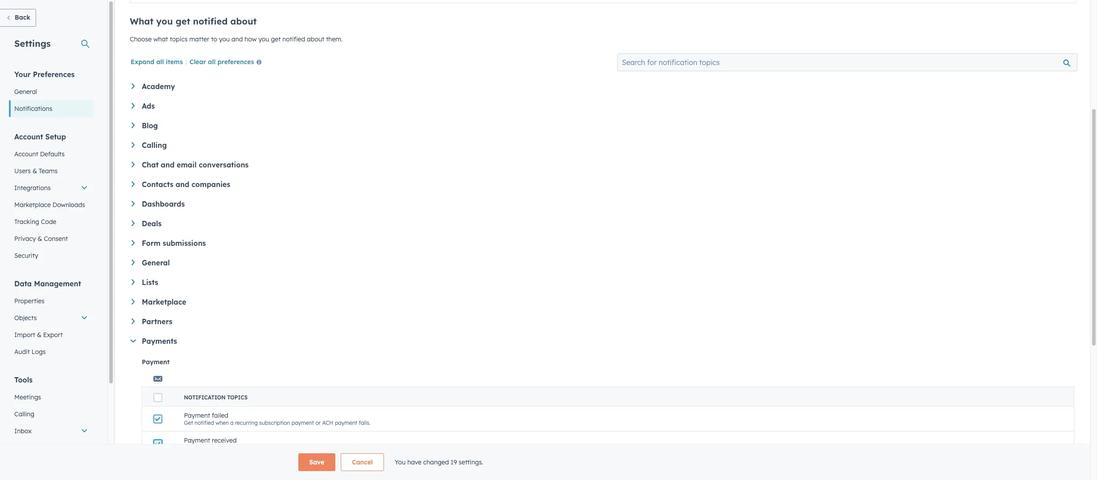 Task type: vqa. For each thing, say whether or not it's contained in the screenshot.
number on the left of page
no



Task type: locate. For each thing, give the bounding box(es) containing it.
0 vertical spatial about
[[230, 16, 257, 27]]

1 makes from the left
[[260, 445, 277, 452]]

notified down failed
[[195, 445, 214, 452]]

1 get from the top
[[184, 420, 193, 427]]

payment left ach
[[292, 420, 314, 427]]

notified for failed
[[195, 420, 214, 427]]

about left "them."
[[307, 35, 324, 43]]

payments button
[[130, 337, 1075, 346]]

to
[[211, 35, 217, 43]]

0 vertical spatial marketplace
[[14, 201, 51, 209]]

all left items
[[156, 58, 164, 66]]

1 horizontal spatial recurring
[[337, 445, 360, 452]]

1 vertical spatial marketplace
[[142, 298, 186, 307]]

clear all preferences
[[190, 58, 254, 66]]

3 get from the top
[[184, 470, 193, 477]]

payment inside payment received get notified when a customer makes a purchase or makes a recurring payment.
[[184, 437, 210, 445]]

makes
[[260, 445, 277, 452], [314, 445, 331, 452]]

1 horizontal spatial and
[[176, 180, 189, 189]]

recurring up customer
[[235, 420, 258, 427]]

form submissions
[[142, 239, 206, 248]]

0 horizontal spatial general
[[14, 88, 37, 96]]

caret image for form submissions
[[132, 240, 135, 246]]

get notified when a payout is created for payments collected through hubspot payments.
[[184, 470, 411, 477]]

caret image for chat and email conversations
[[132, 162, 135, 168]]

for
[[281, 470, 288, 477]]

a right failed
[[230, 420, 234, 427]]

when for failed
[[216, 420, 229, 427]]

marketplace up partners
[[142, 298, 186, 307]]

or inside "payment failed get notified when a recurring subscription payment or ach payment fails."
[[316, 420, 321, 427]]

back link
[[0, 9, 36, 27]]

when inside payment received get notified when a customer makes a purchase or makes a recurring payment.
[[216, 445, 229, 452]]

general button
[[132, 259, 1075, 268]]

2 vertical spatial and
[[176, 180, 189, 189]]

0 vertical spatial when
[[216, 420, 229, 427]]

&
[[33, 167, 37, 175], [38, 235, 42, 243], [37, 331, 41, 340]]

or left ach
[[316, 420, 321, 427]]

2 vertical spatial &
[[37, 331, 41, 340]]

have
[[407, 459, 422, 467]]

meetings link
[[9, 389, 93, 406]]

general link
[[9, 83, 93, 100]]

topics up failed
[[227, 395, 248, 402]]

when inside "payment failed get notified when a recurring subscription payment or ach payment fails."
[[216, 420, 229, 427]]

payments.
[[385, 470, 411, 477]]

0 vertical spatial payment
[[142, 359, 170, 367]]

caret image inside chat and email conversations dropdown button
[[132, 162, 135, 168]]

account for account defaults
[[14, 150, 38, 158]]

expand
[[131, 58, 154, 66]]

0 horizontal spatial makes
[[260, 445, 277, 452]]

1 horizontal spatial payment
[[335, 420, 357, 427]]

payment right ach
[[335, 420, 357, 427]]

2 when from the top
[[216, 445, 229, 452]]

topics right what
[[170, 35, 188, 43]]

and right chat
[[161, 161, 175, 170]]

a left payout
[[230, 470, 234, 477]]

teams
[[39, 167, 58, 175]]

caret image for ads
[[132, 103, 135, 109]]

account defaults link
[[9, 146, 93, 163]]

caret image for lists
[[132, 280, 135, 285]]

get right how
[[271, 35, 281, 43]]

how
[[245, 35, 257, 43]]

caret image inside academy dropdown button
[[132, 83, 135, 89]]

defaults
[[40, 150, 65, 158]]

through
[[340, 470, 360, 477]]

expand all items
[[131, 58, 183, 66]]

caret image
[[132, 83, 135, 89], [132, 103, 135, 109], [132, 123, 135, 128], [132, 162, 135, 168], [132, 221, 135, 227], [132, 260, 135, 266]]

caret image inside form submissions dropdown button
[[132, 240, 135, 246]]

caret image inside blog dropdown button
[[132, 123, 135, 128]]

about up how
[[230, 16, 257, 27]]

caret image inside 'deals' dropdown button
[[132, 221, 135, 227]]

items
[[166, 58, 183, 66]]

calling link
[[9, 406, 93, 423]]

calling
[[142, 141, 167, 150], [14, 411, 34, 419]]

0 horizontal spatial topics
[[170, 35, 188, 43]]

makes right customer
[[260, 445, 277, 452]]

setup
[[45, 133, 66, 141]]

you right to
[[219, 35, 230, 43]]

when left payout
[[216, 470, 229, 477]]

caret image inside partners dropdown button
[[132, 319, 135, 325]]

& inside users & teams link
[[33, 167, 37, 175]]

chat and email conversations
[[142, 161, 249, 170]]

caret image inside ads dropdown button
[[132, 103, 135, 109]]

& inside privacy & consent link
[[38, 235, 42, 243]]

notified
[[193, 16, 228, 27], [283, 35, 305, 43], [195, 420, 214, 427], [195, 445, 214, 452], [195, 470, 214, 477]]

objects button
[[9, 310, 93, 327]]

0 vertical spatial and
[[232, 35, 243, 43]]

payment left received
[[184, 437, 210, 445]]

caret image for payments
[[130, 340, 136, 343]]

deals
[[142, 219, 162, 228]]

1 caret image from the top
[[132, 83, 135, 89]]

notified for received
[[195, 445, 214, 452]]

notified inside payment received get notified when a customer makes a purchase or makes a recurring payment.
[[195, 445, 214, 452]]

1 horizontal spatial all
[[208, 58, 216, 66]]

email
[[177, 161, 197, 170]]

notification topics
[[184, 395, 248, 402]]

payment for payment failed get notified when a recurring subscription payment or ach payment fails.
[[184, 412, 210, 420]]

1 all from the left
[[156, 58, 164, 66]]

tracking code link
[[9, 214, 93, 231]]

marketplace for marketplace
[[142, 298, 186, 307]]

general down your
[[14, 88, 37, 96]]

when
[[216, 420, 229, 427], [216, 445, 229, 452], [216, 470, 229, 477]]

1 vertical spatial general
[[142, 259, 170, 268]]

all inside button
[[208, 58, 216, 66]]

all right clear
[[208, 58, 216, 66]]

& inside import & export link
[[37, 331, 41, 340]]

1 when from the top
[[216, 420, 229, 427]]

caret image
[[132, 142, 135, 148], [132, 182, 135, 187], [132, 201, 135, 207], [132, 240, 135, 246], [132, 280, 135, 285], [132, 299, 135, 305], [132, 319, 135, 325], [130, 340, 136, 343]]

0 horizontal spatial recurring
[[235, 420, 258, 427]]

1 horizontal spatial marketplace
[[142, 298, 186, 307]]

1 vertical spatial account
[[14, 150, 38, 158]]

& right users
[[33, 167, 37, 175]]

audit logs link
[[9, 344, 93, 361]]

notifications
[[14, 105, 52, 113]]

notified for you
[[193, 16, 228, 27]]

marketplace
[[14, 201, 51, 209], [142, 298, 186, 307]]

or right purchase
[[308, 445, 313, 452]]

1 vertical spatial or
[[308, 445, 313, 452]]

0 horizontal spatial marketplace
[[14, 201, 51, 209]]

2 payment from the left
[[335, 420, 357, 427]]

marketplace button
[[132, 298, 1075, 307]]

1 horizontal spatial calling
[[142, 141, 167, 150]]

2 horizontal spatial and
[[232, 35, 243, 43]]

6 caret image from the top
[[132, 260, 135, 266]]

0 horizontal spatial calling
[[14, 411, 34, 419]]

choose
[[130, 35, 152, 43]]

calling up chat
[[142, 141, 167, 150]]

calling inside 'link'
[[14, 411, 34, 419]]

& for consent
[[38, 235, 42, 243]]

1 vertical spatial calling
[[14, 411, 34, 419]]

users
[[14, 167, 31, 175]]

subscription
[[259, 420, 290, 427]]

caret image inside lists dropdown button
[[132, 280, 135, 285]]

payment for payment
[[142, 359, 170, 367]]

account up users
[[14, 150, 38, 158]]

1 vertical spatial payment
[[184, 412, 210, 420]]

marketplace inside the account setup element
[[14, 201, 51, 209]]

notified up to
[[193, 16, 228, 27]]

0 horizontal spatial get
[[176, 16, 190, 27]]

you have changed 19 settings.
[[395, 459, 484, 467]]

tracking code
[[14, 218, 56, 226]]

marketplace for marketplace downloads
[[14, 201, 51, 209]]

is
[[254, 470, 258, 477]]

1 vertical spatial recurring
[[337, 445, 360, 452]]

4 caret image from the top
[[132, 162, 135, 168]]

2 get from the top
[[184, 445, 193, 452]]

account setup
[[14, 133, 66, 141]]

0 vertical spatial account
[[14, 133, 43, 141]]

when left customer
[[216, 445, 229, 452]]

payment down payments
[[142, 359, 170, 367]]

0 vertical spatial recurring
[[235, 420, 258, 427]]

caret image inside calling dropdown button
[[132, 142, 135, 148]]

caret image inside dashboards dropdown button
[[132, 201, 135, 207]]

Search for notification topics search field
[[617, 54, 1078, 71]]

general
[[14, 88, 37, 96], [142, 259, 170, 268]]

calling up inbox
[[14, 411, 34, 419]]

caret image inside the marketplace "dropdown button"
[[132, 299, 135, 305]]

0 vertical spatial &
[[33, 167, 37, 175]]

1 vertical spatial &
[[38, 235, 42, 243]]

1 vertical spatial get
[[271, 35, 281, 43]]

when up received
[[216, 420, 229, 427]]

account for account setup
[[14, 133, 43, 141]]

notified down "notification"
[[195, 420, 214, 427]]

& right privacy
[[38, 235, 42, 243]]

fails.
[[359, 420, 371, 427]]

1 horizontal spatial makes
[[314, 445, 331, 452]]

payment.
[[361, 445, 385, 452]]

your
[[14, 70, 31, 79]]

academy button
[[132, 82, 1075, 91]]

form submissions button
[[132, 239, 1075, 248]]

1 payment from the left
[[292, 420, 314, 427]]

caret image for dashboards
[[132, 201, 135, 207]]

inbox
[[14, 428, 32, 436]]

2 vertical spatial when
[[216, 470, 229, 477]]

and left how
[[232, 35, 243, 43]]

notified down received
[[195, 470, 214, 477]]

marketplace down integrations
[[14, 201, 51, 209]]

get up matter
[[176, 16, 190, 27]]

1 vertical spatial get
[[184, 445, 193, 452]]

conversations
[[199, 161, 249, 170]]

your preferences
[[14, 70, 75, 79]]

3 caret image from the top
[[132, 123, 135, 128]]

0 vertical spatial general
[[14, 88, 37, 96]]

0 vertical spatial get
[[184, 420, 193, 427]]

contacts and companies button
[[132, 180, 1075, 189]]

1 vertical spatial and
[[161, 161, 175, 170]]

1 vertical spatial when
[[216, 445, 229, 452]]

ads
[[142, 102, 155, 111]]

cancel button
[[341, 454, 384, 472]]

1 vertical spatial about
[[307, 35, 324, 43]]

contacts and companies
[[142, 180, 230, 189]]

received
[[212, 437, 237, 445]]

or
[[316, 420, 321, 427], [308, 445, 313, 452]]

export
[[43, 331, 63, 340]]

get inside payment received get notified when a customer makes a purchase or makes a recurring payment.
[[184, 445, 193, 452]]

caret image inside general dropdown button
[[132, 260, 135, 266]]

0 vertical spatial or
[[316, 420, 321, 427]]

2 account from the top
[[14, 150, 38, 158]]

1 horizontal spatial or
[[316, 420, 321, 427]]

or inside payment received get notified when a customer makes a purchase or makes a recurring payment.
[[308, 445, 313, 452]]

get
[[176, 16, 190, 27], [271, 35, 281, 43]]

ach
[[322, 420, 333, 427]]

1 horizontal spatial about
[[307, 35, 324, 43]]

payment down "notification"
[[184, 412, 210, 420]]

data
[[14, 280, 32, 289]]

academy
[[142, 82, 175, 91]]

payment inside "payment failed get notified when a recurring subscription payment or ach payment fails."
[[184, 412, 210, 420]]

notified inside "payment failed get notified when a recurring subscription payment or ach payment fails."
[[195, 420, 214, 427]]

2 caret image from the top
[[132, 103, 135, 109]]

you up what
[[156, 16, 173, 27]]

you
[[156, 16, 173, 27], [219, 35, 230, 43], [258, 35, 269, 43]]

topics
[[170, 35, 188, 43], [227, 395, 248, 402]]

0 horizontal spatial and
[[161, 161, 175, 170]]

account up account defaults
[[14, 133, 43, 141]]

5 caret image from the top
[[132, 221, 135, 227]]

import
[[14, 331, 35, 340]]

0 horizontal spatial or
[[308, 445, 313, 452]]

caret image inside contacts and companies dropdown button
[[132, 182, 135, 187]]

properties link
[[9, 293, 93, 310]]

what
[[130, 16, 154, 27]]

you right how
[[258, 35, 269, 43]]

1 vertical spatial topics
[[227, 395, 248, 402]]

makes up save button
[[314, 445, 331, 452]]

users & teams link
[[9, 163, 93, 180]]

general down form
[[142, 259, 170, 268]]

get inside "payment failed get notified when a recurring subscription payment or ach payment fails."
[[184, 420, 193, 427]]

recurring up cancel
[[337, 445, 360, 452]]

0 horizontal spatial all
[[156, 58, 164, 66]]

0 horizontal spatial payment
[[292, 420, 314, 427]]

1 account from the top
[[14, 133, 43, 141]]

caret image inside payments dropdown button
[[130, 340, 136, 343]]

2 vertical spatial payment
[[184, 437, 210, 445]]

and down email on the left
[[176, 180, 189, 189]]

3 when from the top
[[216, 470, 229, 477]]

2 vertical spatial get
[[184, 470, 193, 477]]

& left export
[[37, 331, 41, 340]]

2 all from the left
[[208, 58, 216, 66]]

partners button
[[132, 318, 1075, 327]]



Task type: describe. For each thing, give the bounding box(es) containing it.
1 horizontal spatial general
[[142, 259, 170, 268]]

import & export
[[14, 331, 63, 340]]

payout
[[235, 470, 253, 477]]

submissions
[[163, 239, 206, 248]]

a left customer
[[230, 445, 234, 452]]

lists
[[142, 278, 158, 287]]

and for chat and email conversations
[[161, 161, 175, 170]]

caret image for general
[[132, 260, 135, 266]]

security link
[[9, 248, 93, 265]]

companies
[[192, 180, 230, 189]]

failed
[[212, 412, 228, 420]]

purchase
[[283, 445, 306, 452]]

settings
[[14, 38, 51, 49]]

caret image for deals
[[132, 221, 135, 227]]

account defaults
[[14, 150, 65, 158]]

a left purchase
[[278, 445, 282, 452]]

back
[[15, 13, 30, 21]]

expand all items button
[[131, 58, 183, 66]]

privacy & consent
[[14, 235, 68, 243]]

choose what topics matter to you and how you get notified about them.
[[130, 35, 343, 43]]

19
[[451, 459, 457, 467]]

account setup element
[[9, 132, 93, 265]]

2 horizontal spatial you
[[258, 35, 269, 43]]

marketplace downloads
[[14, 201, 85, 209]]

tracking
[[14, 218, 39, 226]]

general inside your preferences element
[[14, 88, 37, 96]]

1 horizontal spatial get
[[271, 35, 281, 43]]

payment failed get notified when a recurring subscription payment or ach payment fails.
[[184, 412, 371, 427]]

partners
[[142, 318, 172, 327]]

chat
[[142, 161, 159, 170]]

get for payment received
[[184, 445, 193, 452]]

hubspot
[[361, 470, 384, 477]]

2 makes from the left
[[314, 445, 331, 452]]

caret image for calling
[[132, 142, 135, 148]]

integrations
[[14, 184, 51, 192]]

calling button
[[132, 141, 1075, 150]]

a inside "payment failed get notified when a recurring subscription payment or ach payment fails."
[[230, 420, 234, 427]]

blog button
[[132, 121, 1075, 130]]

preferences
[[218, 58, 254, 66]]

caret image for blog
[[132, 123, 135, 128]]

payment for payment received get notified when a customer makes a purchase or makes a recurring payment.
[[184, 437, 210, 445]]

save
[[309, 459, 324, 467]]

0 horizontal spatial about
[[230, 16, 257, 27]]

clear all preferences button
[[190, 58, 265, 68]]

all for clear
[[208, 58, 216, 66]]

lists button
[[132, 278, 1075, 287]]

get for payment failed
[[184, 420, 193, 427]]

settings.
[[459, 459, 484, 467]]

you
[[395, 459, 406, 467]]

notification
[[184, 395, 226, 402]]

cancel
[[352, 459, 373, 467]]

and for contacts and companies
[[176, 180, 189, 189]]

recurring inside "payment failed get notified when a recurring subscription payment or ach payment fails."
[[235, 420, 258, 427]]

integrations button
[[9, 180, 93, 197]]

tools
[[14, 376, 33, 385]]

data management
[[14, 280, 81, 289]]

your preferences element
[[9, 70, 93, 117]]

ads button
[[132, 102, 1075, 111]]

objects
[[14, 315, 37, 323]]

0 vertical spatial get
[[176, 16, 190, 27]]

all for expand
[[156, 58, 164, 66]]

privacy
[[14, 235, 36, 243]]

payments
[[142, 337, 177, 346]]

& for teams
[[33, 167, 37, 175]]

1 horizontal spatial topics
[[227, 395, 248, 402]]

created
[[260, 470, 279, 477]]

code
[[41, 218, 56, 226]]

caret image for partners
[[132, 319, 135, 325]]

logs
[[32, 348, 46, 356]]

save button
[[298, 454, 336, 472]]

properties
[[14, 298, 44, 306]]

clear
[[190, 58, 206, 66]]

preferences
[[33, 70, 75, 79]]

recurring inside payment received get notified when a customer makes a purchase or makes a recurring payment.
[[337, 445, 360, 452]]

when for received
[[216, 445, 229, 452]]

audit logs
[[14, 348, 46, 356]]

data management element
[[9, 279, 93, 361]]

0 horizontal spatial you
[[156, 16, 173, 27]]

a up save button
[[333, 445, 336, 452]]

& for export
[[37, 331, 41, 340]]

privacy & consent link
[[9, 231, 93, 248]]

caret image for academy
[[132, 83, 135, 89]]

notified left "them."
[[283, 35, 305, 43]]

them.
[[326, 35, 343, 43]]

matter
[[189, 35, 209, 43]]

caret image for contacts and companies
[[132, 182, 135, 187]]

payments
[[289, 470, 315, 477]]

consent
[[44, 235, 68, 243]]

marketplace downloads link
[[9, 197, 93, 214]]

inbox button
[[9, 423, 93, 440]]

security
[[14, 252, 38, 260]]

what
[[153, 35, 168, 43]]

caret image for marketplace
[[132, 299, 135, 305]]

tools element
[[9, 376, 93, 481]]

0 vertical spatial calling
[[142, 141, 167, 150]]

payment received get notified when a customer makes a purchase or makes a recurring payment.
[[184, 437, 385, 452]]

meetings
[[14, 394, 41, 402]]

0 vertical spatial topics
[[170, 35, 188, 43]]

dashboards
[[142, 200, 185, 209]]

1 horizontal spatial you
[[219, 35, 230, 43]]

users & teams
[[14, 167, 58, 175]]

audit
[[14, 348, 30, 356]]

what you get notified about
[[130, 16, 257, 27]]



